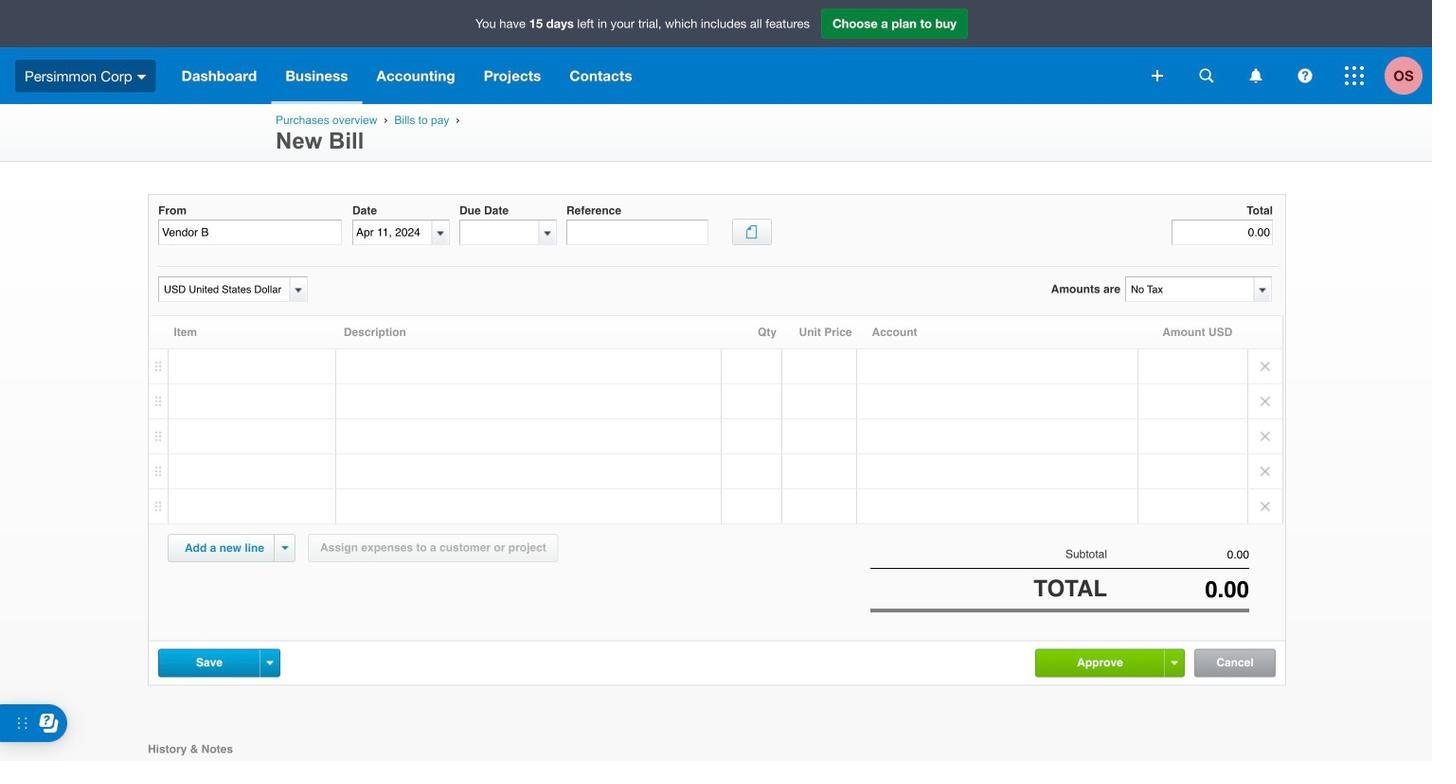 Task type: vqa. For each thing, say whether or not it's contained in the screenshot.
BANNER
yes



Task type: locate. For each thing, give the bounding box(es) containing it.
1 horizontal spatial svg image
[[1346, 66, 1365, 85]]

more add line options... image
[[282, 547, 289, 551]]

delete line item image
[[1249, 350, 1283, 384], [1249, 490, 1283, 524]]

None text field
[[1172, 220, 1274, 246], [353, 221, 432, 245], [159, 278, 287, 301], [1172, 220, 1274, 246], [353, 221, 432, 245], [159, 278, 287, 301]]

1 vertical spatial delete line item image
[[1249, 490, 1283, 524]]

1 vertical spatial delete line item image
[[1249, 420, 1283, 454]]

2 vertical spatial delete line item image
[[1249, 455, 1283, 489]]

None text field
[[158, 220, 342, 246], [567, 220, 709, 246], [461, 221, 539, 245], [1127, 278, 1254, 301], [1108, 549, 1250, 562], [1108, 577, 1250, 603], [158, 220, 342, 246], [567, 220, 709, 246], [461, 221, 539, 245], [1127, 278, 1254, 301], [1108, 549, 1250, 562], [1108, 577, 1250, 603]]

0 vertical spatial delete line item image
[[1249, 350, 1283, 384]]

0 vertical spatial delete line item image
[[1249, 385, 1283, 419]]

3 delete line item image from the top
[[1249, 455, 1283, 489]]

delete line item image
[[1249, 385, 1283, 419], [1249, 420, 1283, 454], [1249, 455, 1283, 489]]

banner
[[0, 0, 1433, 104]]

svg image
[[1346, 66, 1365, 85], [1299, 69, 1313, 83]]

0 horizontal spatial svg image
[[1299, 69, 1313, 83]]

2 delete line item image from the top
[[1249, 490, 1283, 524]]

svg image
[[1200, 69, 1214, 83], [1250, 69, 1263, 83], [1152, 70, 1164, 81], [137, 75, 147, 79]]



Task type: describe. For each thing, give the bounding box(es) containing it.
1 delete line item image from the top
[[1249, 350, 1283, 384]]

more approve options... image
[[1172, 662, 1178, 666]]

2 delete line item image from the top
[[1249, 420, 1283, 454]]

1 delete line item image from the top
[[1249, 385, 1283, 419]]

more save options... image
[[267, 662, 273, 666]]



